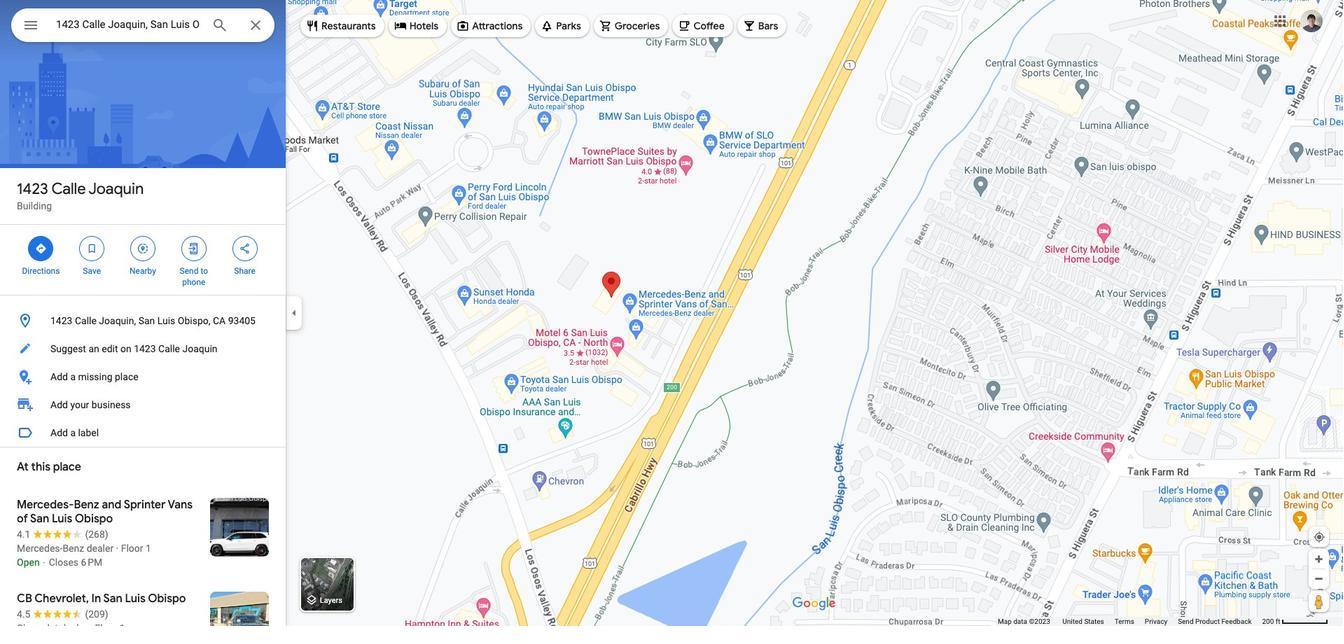 Task type: vqa. For each thing, say whether or not it's contained in the screenshot.


Task type: describe. For each thing, give the bounding box(es) containing it.

[[22, 15, 39, 35]]

send to phone
[[180, 266, 208, 287]]

cb
[[17, 592, 32, 606]]

suggest
[[50, 343, 86, 354]]


[[137, 241, 149, 256]]

to
[[201, 266, 208, 276]]

actions for 1423 calle joaquin region
[[0, 225, 286, 295]]

93405
[[228, 315, 256, 326]]

share
[[234, 266, 256, 276]]

1 vertical spatial obispo
[[148, 592, 186, 606]]

show your location image
[[1313, 531, 1326, 544]]

states
[[1085, 618, 1105, 626]]

coffee button
[[673, 9, 733, 43]]

4.1 stars 268 reviews image
[[17, 527, 108, 542]]

collapse side panel image
[[287, 305, 302, 321]]


[[239, 241, 251, 256]]

add a label
[[50, 427, 99, 439]]

suggest an edit on 1423 calle joaquin button
[[0, 335, 286, 363]]

cb chevrolet, in san luis obispo
[[17, 592, 186, 606]]

at this place
[[17, 460, 81, 474]]

send for send product feedback
[[1178, 618, 1194, 626]]

calle inside 'button'
[[158, 343, 180, 354]]

google maps element
[[0, 0, 1344, 626]]

closes
[[49, 557, 79, 568]]

parks
[[556, 20, 581, 32]]

a for label
[[70, 427, 76, 439]]

san inside mercedes-benz and sprinter vans of san luis obispo
[[30, 512, 49, 526]]

obispo,
[[178, 315, 210, 326]]

footer inside google maps element
[[998, 617, 1263, 626]]

joaquin inside 1423 calle joaquin building
[[88, 179, 144, 199]]

1423 inside 'button'
[[134, 343, 156, 354]]

benz for closes
[[63, 543, 84, 554]]

directions
[[22, 266, 60, 276]]

4.5 stars 209 reviews image
[[17, 607, 108, 621]]

joaquin inside 'button'
[[182, 343, 218, 354]]

map
[[998, 618, 1012, 626]]

hotels
[[410, 20, 439, 32]]

an
[[89, 343, 99, 354]]

1423 calle joaquin, san luis obispo, ca 93405
[[50, 315, 256, 326]]

(209)
[[85, 609, 108, 620]]

layers
[[320, 596, 342, 605]]

this
[[31, 460, 51, 474]]

send product feedback button
[[1178, 617, 1252, 626]]

calle for joaquin,
[[75, 315, 97, 326]]

zoom in image
[[1314, 554, 1325, 565]]

(268)
[[85, 529, 108, 540]]

data
[[1014, 618, 1028, 626]]

add a label button
[[0, 419, 286, 447]]

label
[[78, 427, 99, 439]]

open
[[17, 557, 40, 568]]

terms
[[1115, 618, 1135, 626]]

san for calle
[[138, 315, 155, 326]]

 search field
[[11, 8, 275, 45]]

send product feedback
[[1178, 618, 1252, 626]]

terms button
[[1115, 617, 1135, 626]]

luis for joaquin,
[[157, 315, 175, 326]]

missing
[[78, 371, 112, 382]]

groceries
[[615, 20, 660, 32]]

©2023
[[1029, 618, 1051, 626]]

privacy
[[1145, 618, 1168, 626]]

show street view coverage image
[[1309, 591, 1330, 612]]

hotels button
[[389, 9, 447, 43]]

mercedes- for san
[[17, 498, 74, 512]]

200
[[1263, 618, 1274, 626]]

·
[[116, 543, 119, 554]]

feedback
[[1222, 618, 1252, 626]]

1423 calle joaquin, san luis obispo, ca 93405 button
[[0, 307, 286, 335]]

business
[[92, 399, 131, 411]]

sprinter
[[124, 498, 166, 512]]

4.5
[[17, 609, 30, 620]]

your
[[70, 399, 89, 411]]


[[86, 241, 98, 256]]

add your business
[[50, 399, 131, 411]]

restaurants button
[[301, 9, 384, 43]]

1423 for joaquin,
[[50, 315, 72, 326]]

200 ft
[[1263, 618, 1281, 626]]

coffee
[[694, 20, 725, 32]]

united states button
[[1063, 617, 1105, 626]]


[[188, 241, 200, 256]]

in
[[91, 592, 101, 606]]

a for missing
[[70, 371, 76, 382]]



Task type: locate. For each thing, give the bounding box(es) containing it.
and
[[102, 498, 122, 512]]

a left missing
[[70, 371, 76, 382]]

benz left and
[[74, 498, 99, 512]]

1
[[146, 543, 151, 554]]

1 vertical spatial place
[[53, 460, 81, 474]]

vans
[[168, 498, 193, 512]]

0 horizontal spatial obispo
[[75, 512, 113, 526]]

0 vertical spatial send
[[180, 266, 199, 276]]

mercedes- inside mercedes-benz and sprinter vans of san luis obispo
[[17, 498, 74, 512]]

1 horizontal spatial joaquin
[[182, 343, 218, 354]]

send left "product"
[[1178, 618, 1194, 626]]

edit
[[102, 343, 118, 354]]

1423 right on
[[134, 343, 156, 354]]

calle up an
[[75, 315, 97, 326]]

attractions button
[[451, 9, 531, 43]]

mercedes- up ⋅
[[17, 543, 63, 554]]

obispo up the (268)
[[75, 512, 113, 526]]

zoom out image
[[1314, 574, 1325, 584]]

luis
[[157, 315, 175, 326], [52, 512, 72, 526], [125, 592, 146, 606]]

benz up 'closes'
[[63, 543, 84, 554]]

calle inside button
[[75, 315, 97, 326]]

None field
[[56, 16, 200, 33]]

send inside send to phone
[[180, 266, 199, 276]]

add left your
[[50, 399, 68, 411]]

footer containing map data ©2023
[[998, 617, 1263, 626]]

add your business link
[[0, 391, 286, 419]]

0 vertical spatial place
[[115, 371, 138, 382]]

send inside button
[[1178, 618, 1194, 626]]

2 mercedes- from the top
[[17, 543, 63, 554]]

floor
[[121, 543, 143, 554]]

parks button
[[535, 9, 590, 43]]

benz inside mercedes-benz and sprinter vans of san luis obispo
[[74, 498, 99, 512]]

6 pm
[[81, 557, 102, 568]]

1423 for joaquin
[[17, 179, 48, 199]]

0 vertical spatial joaquin
[[88, 179, 144, 199]]

2 vertical spatial luis
[[125, 592, 146, 606]]

1 vertical spatial benz
[[63, 543, 84, 554]]

1423 calle joaquin main content
[[0, 0, 286, 626]]

send for send to phone
[[180, 266, 199, 276]]

add for add a label
[[50, 427, 68, 439]]

google account: nolan park  
(nolan.park@adept.ai) image
[[1301, 10, 1323, 32]]

map data ©2023
[[998, 618, 1052, 626]]

 button
[[11, 8, 50, 45]]

nearby
[[130, 266, 156, 276]]

0 vertical spatial add
[[50, 371, 68, 382]]

1 horizontal spatial 1423
[[50, 315, 72, 326]]

0 vertical spatial 1423
[[17, 179, 48, 199]]

add a missing place
[[50, 371, 138, 382]]

calle for joaquin
[[51, 179, 86, 199]]

place down on
[[115, 371, 138, 382]]

joaquin down 'obispo,'
[[182, 343, 218, 354]]

2 add from the top
[[50, 399, 68, 411]]

mercedes- for open
[[17, 543, 63, 554]]

1423 calle joaquin building
[[17, 179, 144, 212]]

1 vertical spatial 1423
[[50, 315, 72, 326]]

mercedes-benz and sprinter vans of san luis obispo
[[17, 498, 193, 526]]

mercedes- inside mercedes-benz dealer · floor 1 open ⋅ closes 6 pm
[[17, 543, 63, 554]]

1423 inside 1423 calle joaquin building
[[17, 179, 48, 199]]

1 vertical spatial luis
[[52, 512, 72, 526]]

joaquin,
[[99, 315, 136, 326]]

2 horizontal spatial 1423
[[134, 343, 156, 354]]

at
[[17, 460, 29, 474]]

calle down 1423 calle joaquin, san luis obispo, ca 93405
[[158, 343, 180, 354]]

1423 inside button
[[50, 315, 72, 326]]

united states
[[1063, 618, 1105, 626]]

1423 up building
[[17, 179, 48, 199]]

none field inside 1423 calle joaquin, san luis obispo, ca 93405 field
[[56, 16, 200, 33]]

benz
[[74, 498, 99, 512], [63, 543, 84, 554]]

0 horizontal spatial send
[[180, 266, 199, 276]]

luis inside button
[[157, 315, 175, 326]]

1423 up suggest
[[50, 315, 72, 326]]

1 vertical spatial send
[[1178, 618, 1194, 626]]

2 horizontal spatial san
[[138, 315, 155, 326]]

1 vertical spatial joaquin
[[182, 343, 218, 354]]

2 vertical spatial 1423
[[134, 343, 156, 354]]

luis right in
[[125, 592, 146, 606]]

a left the label
[[70, 427, 76, 439]]

luis left 'obispo,'
[[157, 315, 175, 326]]

add down suggest
[[50, 371, 68, 382]]

0 vertical spatial benz
[[74, 498, 99, 512]]

1 horizontal spatial place
[[115, 371, 138, 382]]

benz inside mercedes-benz dealer · floor 1 open ⋅ closes 6 pm
[[63, 543, 84, 554]]

of
[[17, 512, 28, 526]]

benz for obispo
[[74, 498, 99, 512]]

luis inside mercedes-benz and sprinter vans of san luis obispo
[[52, 512, 72, 526]]

0 vertical spatial luis
[[157, 315, 175, 326]]

mercedes-
[[17, 498, 74, 512], [17, 543, 63, 554]]

calle up building
[[51, 179, 86, 199]]

1 a from the top
[[70, 371, 76, 382]]

suggest an edit on 1423 calle joaquin
[[50, 343, 218, 354]]

san right in
[[103, 592, 122, 606]]

1423 Calle Joaquin, San Luis Obispo, CA 93405 field
[[11, 8, 275, 42]]

add a missing place button
[[0, 363, 286, 391]]

product
[[1196, 618, 1220, 626]]

bars button
[[737, 9, 787, 43]]

calle inside 1423 calle joaquin building
[[51, 179, 86, 199]]

0 horizontal spatial luis
[[52, 512, 72, 526]]

chevrolet,
[[35, 592, 89, 606]]

1 horizontal spatial obispo
[[148, 592, 186, 606]]

place right the this
[[53, 460, 81, 474]]

1423
[[17, 179, 48, 199], [50, 315, 72, 326], [134, 343, 156, 354]]


[[35, 241, 47, 256]]

joaquin up 
[[88, 179, 144, 199]]

200 ft button
[[1263, 618, 1329, 626]]

2 vertical spatial add
[[50, 427, 68, 439]]

luis up 4.1 stars 268 reviews image
[[52, 512, 72, 526]]

place inside button
[[115, 371, 138, 382]]

mercedes- up 4.1 stars 268 reviews image
[[17, 498, 74, 512]]

building
[[17, 200, 52, 212]]

save
[[83, 266, 101, 276]]

1 add from the top
[[50, 371, 68, 382]]

mercedes-benz dealer · floor 1 open ⋅ closes 6 pm
[[17, 543, 151, 568]]

ft
[[1276, 618, 1281, 626]]

4.1
[[17, 529, 30, 540]]

0 horizontal spatial san
[[30, 512, 49, 526]]

1 vertical spatial add
[[50, 399, 68, 411]]

add left the label
[[50, 427, 68, 439]]

bars
[[758, 20, 778, 32]]

san right of
[[30, 512, 49, 526]]

groceries button
[[594, 9, 669, 43]]

a
[[70, 371, 76, 382], [70, 427, 76, 439]]

add for add a missing place
[[50, 371, 68, 382]]

on
[[120, 343, 131, 354]]

0 vertical spatial mercedes-
[[17, 498, 74, 512]]

0 vertical spatial a
[[70, 371, 76, 382]]

2 vertical spatial calle
[[158, 343, 180, 354]]

obispo inside mercedes-benz and sprinter vans of san luis obispo
[[75, 512, 113, 526]]

1 vertical spatial mercedes-
[[17, 543, 63, 554]]

0 vertical spatial obispo
[[75, 512, 113, 526]]

united
[[1063, 618, 1083, 626]]

⋅
[[42, 557, 46, 568]]

1 horizontal spatial send
[[1178, 618, 1194, 626]]

2 a from the top
[[70, 427, 76, 439]]

footer
[[998, 617, 1263, 626]]

0 horizontal spatial joaquin
[[88, 179, 144, 199]]

0 horizontal spatial 1423
[[17, 179, 48, 199]]

ca
[[213, 315, 226, 326]]

restaurants
[[322, 20, 376, 32]]

send up the phone
[[180, 266, 199, 276]]

3 add from the top
[[50, 427, 68, 439]]

0 horizontal spatial place
[[53, 460, 81, 474]]

2 vertical spatial san
[[103, 592, 122, 606]]

1 vertical spatial san
[[30, 512, 49, 526]]

0 vertical spatial san
[[138, 315, 155, 326]]

san up suggest an edit on 1423 calle joaquin 'button'
[[138, 315, 155, 326]]

luis for in
[[125, 592, 146, 606]]

add for add your business
[[50, 399, 68, 411]]

1 vertical spatial a
[[70, 427, 76, 439]]

san inside button
[[138, 315, 155, 326]]

attractions
[[472, 20, 523, 32]]

calle
[[51, 179, 86, 199], [75, 315, 97, 326], [158, 343, 180, 354]]

privacy button
[[1145, 617, 1168, 626]]

obispo
[[75, 512, 113, 526], [148, 592, 186, 606]]

1 mercedes- from the top
[[17, 498, 74, 512]]

2 horizontal spatial luis
[[157, 315, 175, 326]]

1 horizontal spatial luis
[[125, 592, 146, 606]]

1 vertical spatial calle
[[75, 315, 97, 326]]

san for chevrolet,
[[103, 592, 122, 606]]

add
[[50, 371, 68, 382], [50, 399, 68, 411], [50, 427, 68, 439]]

0 vertical spatial calle
[[51, 179, 86, 199]]

1 horizontal spatial san
[[103, 592, 122, 606]]

dealer
[[87, 543, 114, 554]]

phone
[[182, 277, 206, 287]]

obispo down 1
[[148, 592, 186, 606]]

joaquin
[[88, 179, 144, 199], [182, 343, 218, 354]]



